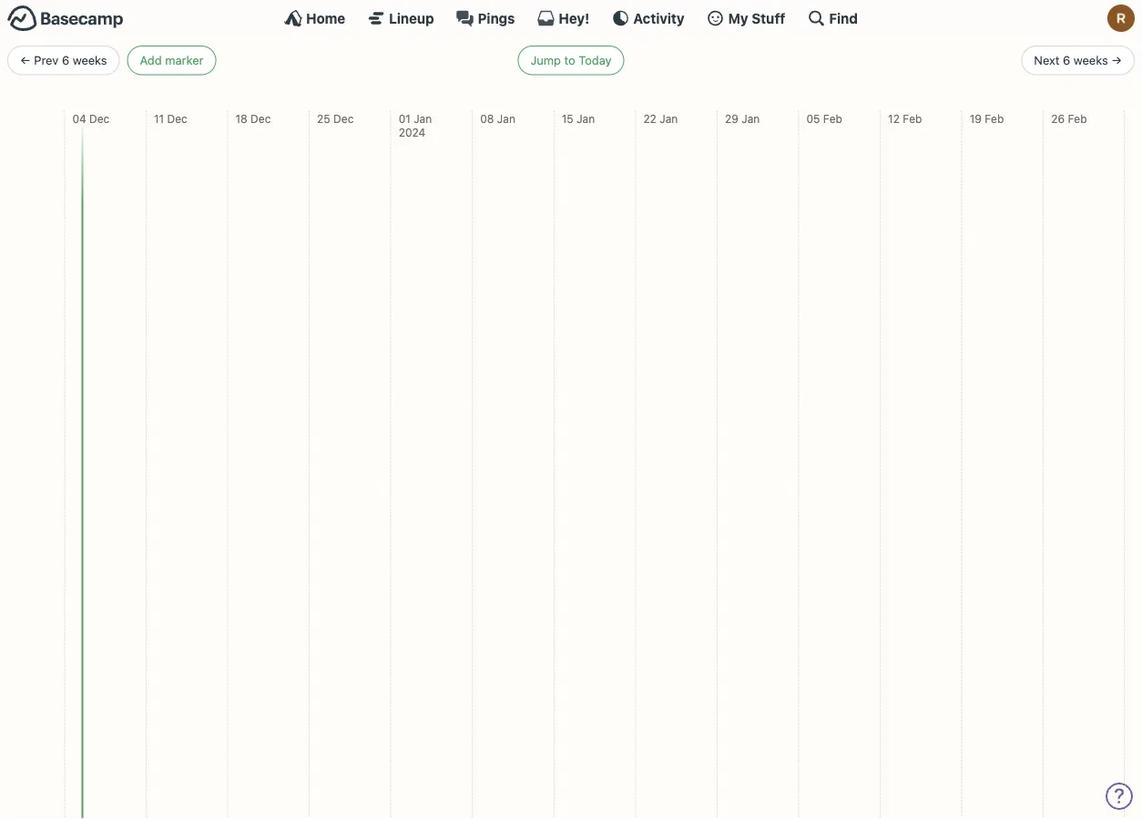 Task type: vqa. For each thing, say whether or not it's contained in the screenshot.
the
no



Task type: describe. For each thing, give the bounding box(es) containing it.
jump to today link
[[518, 46, 625, 75]]

my stuff
[[729, 10, 786, 26]]

dec for 04 dec
[[89, 112, 110, 125]]

jan for 22 jan
[[660, 112, 678, 125]]

add marker
[[140, 53, 204, 67]]

11 dec
[[154, 112, 187, 125]]

feb for 12 feb
[[903, 112, 922, 125]]

1 weeks from the left
[[73, 53, 107, 67]]

pings
[[478, 10, 515, 26]]

25 dec
[[317, 112, 354, 125]]

to
[[565, 53, 576, 67]]

2 6 from the left
[[1063, 53, 1071, 67]]

home
[[306, 10, 346, 26]]

15 jan
[[562, 112, 595, 125]]

dec for 18 dec
[[251, 112, 271, 125]]

18 dec
[[236, 112, 271, 125]]

next 6 weeks →
[[1035, 53, 1123, 67]]

ruby image
[[1108, 5, 1135, 32]]

26
[[1052, 112, 1065, 125]]

main element
[[0, 0, 1143, 36]]

05
[[807, 112, 821, 125]]

switch accounts image
[[7, 5, 124, 33]]

← prev 6 weeks
[[20, 53, 107, 67]]

hey! button
[[537, 9, 590, 27]]

jan for 08 jan
[[497, 112, 516, 125]]

12 feb
[[888, 112, 922, 125]]

jan for 29 jan
[[742, 112, 760, 125]]

18
[[236, 112, 248, 125]]

find
[[830, 10, 858, 26]]

22 jan
[[644, 112, 678, 125]]

today
[[579, 53, 612, 67]]

feb for 19 feb
[[985, 112, 1004, 125]]

pings button
[[456, 9, 515, 27]]

jump to today
[[531, 53, 612, 67]]

19
[[970, 112, 982, 125]]

01
[[399, 112, 411, 125]]

08
[[480, 112, 494, 125]]

dec for 11 dec
[[167, 112, 187, 125]]



Task type: locate. For each thing, give the bounding box(es) containing it.
2 jan from the left
[[497, 112, 516, 125]]

29 jan
[[725, 112, 760, 125]]

home link
[[284, 9, 346, 27]]

2024
[[399, 126, 426, 139]]

add marker link
[[127, 46, 216, 75]]

1 jan from the left
[[414, 112, 432, 125]]

stuff
[[752, 10, 786, 26]]

2 dec from the left
[[167, 112, 187, 125]]

1 feb from the left
[[824, 112, 843, 125]]

weeks
[[73, 53, 107, 67], [1074, 53, 1109, 67]]

jan
[[414, 112, 432, 125], [497, 112, 516, 125], [577, 112, 595, 125], [660, 112, 678, 125], [742, 112, 760, 125]]

12
[[888, 112, 900, 125]]

dec
[[89, 112, 110, 125], [167, 112, 187, 125], [251, 112, 271, 125], [334, 112, 354, 125]]

my stuff button
[[707, 9, 786, 27]]

find button
[[808, 9, 858, 27]]

3 jan from the left
[[577, 112, 595, 125]]

jan right the 08
[[497, 112, 516, 125]]

4 jan from the left
[[660, 112, 678, 125]]

jump
[[531, 53, 561, 67]]

lineup
[[389, 10, 434, 26]]

jan right 22
[[660, 112, 678, 125]]

2 weeks from the left
[[1074, 53, 1109, 67]]

29
[[725, 112, 739, 125]]

1 6 from the left
[[62, 53, 69, 67]]

feb
[[824, 112, 843, 125], [903, 112, 922, 125], [985, 112, 1004, 125], [1068, 112, 1088, 125]]

01 jan 2024
[[399, 112, 432, 139]]

→
[[1112, 53, 1123, 67]]

weeks left →
[[1074, 53, 1109, 67]]

1 horizontal spatial weeks
[[1074, 53, 1109, 67]]

dec right 11
[[167, 112, 187, 125]]

2 feb from the left
[[903, 112, 922, 125]]

jan for 15 jan
[[577, 112, 595, 125]]

1 horizontal spatial 6
[[1063, 53, 1071, 67]]

11
[[154, 112, 164, 125]]

feb right "26" on the top of the page
[[1068, 112, 1088, 125]]

feb right '05'
[[824, 112, 843, 125]]

3 feb from the left
[[985, 112, 1004, 125]]

add
[[140, 53, 162, 67]]

feb for 26 feb
[[1068, 112, 1088, 125]]

next
[[1035, 53, 1060, 67]]

activity
[[634, 10, 685, 26]]

4 dec from the left
[[334, 112, 354, 125]]

26 feb
[[1052, 112, 1088, 125]]

jan up 2024
[[414, 112, 432, 125]]

feb right 12
[[903, 112, 922, 125]]

jan right 29
[[742, 112, 760, 125]]

15
[[562, 112, 574, 125]]

hey!
[[559, 10, 590, 26]]

0 horizontal spatial weeks
[[73, 53, 107, 67]]

08 jan
[[480, 112, 516, 125]]

jan right 15
[[577, 112, 595, 125]]

jan for 01 jan 2024
[[414, 112, 432, 125]]

0 horizontal spatial 6
[[62, 53, 69, 67]]

25
[[317, 112, 331, 125]]

22
[[644, 112, 657, 125]]

activity link
[[612, 9, 685, 27]]

dec right "04"
[[89, 112, 110, 125]]

jan inside "01 jan 2024"
[[414, 112, 432, 125]]

dec right 18
[[251, 112, 271, 125]]

my
[[729, 10, 749, 26]]

04 dec
[[72, 112, 110, 125]]

feb for 05 feb
[[824, 112, 843, 125]]

19 feb
[[970, 112, 1004, 125]]

3 dec from the left
[[251, 112, 271, 125]]

6 right next
[[1063, 53, 1071, 67]]

6 right prev
[[62, 53, 69, 67]]

4 feb from the left
[[1068, 112, 1088, 125]]

lineup link
[[367, 9, 434, 27]]

04
[[72, 112, 86, 125]]

prev
[[34, 53, 59, 67]]

marker
[[165, 53, 204, 67]]

dec right 25
[[334, 112, 354, 125]]

05 feb
[[807, 112, 843, 125]]

1 dec from the left
[[89, 112, 110, 125]]

6
[[62, 53, 69, 67], [1063, 53, 1071, 67]]

←
[[20, 53, 31, 67]]

dec for 25 dec
[[334, 112, 354, 125]]

feb right 19
[[985, 112, 1004, 125]]

weeks right prev
[[73, 53, 107, 67]]

5 jan from the left
[[742, 112, 760, 125]]



